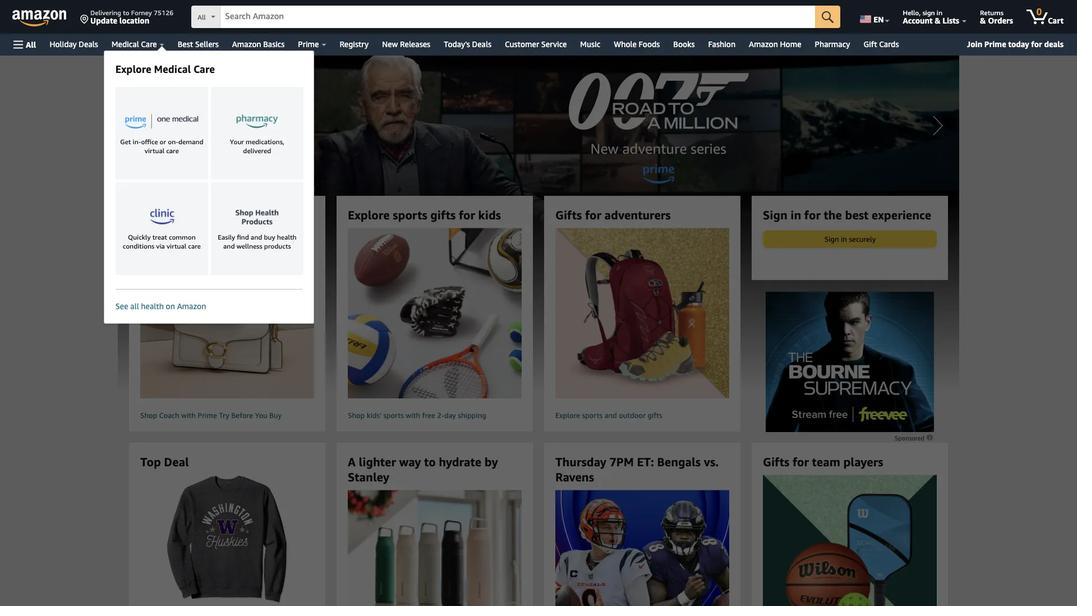 Task type: vqa. For each thing, say whether or not it's contained in the screenshot.
the topmost Explore
yes



Task type: describe. For each thing, give the bounding box(es) containing it.
All search field
[[191, 6, 841, 29]]

0 horizontal spatial try
[[140, 208, 158, 222]]

your medications, delivered
[[230, 138, 284, 155]]

for left the
[[805, 208, 821, 222]]

sign in securely link
[[764, 231, 937, 247]]

care inside get in-office or on-demand virtual care
[[166, 147, 179, 155]]

day
[[444, 411, 456, 420]]

by
[[485, 455, 498, 469]]

basics
[[263, 40, 285, 49]]

prime link
[[291, 36, 333, 52]]

medical care
[[112, 40, 157, 49]]

music
[[580, 40, 601, 49]]

college apparel from merch on demand image
[[166, 475, 289, 604]]

en
[[874, 15, 884, 24]]

lists
[[943, 16, 960, 25]]

watch the amazon original series 007: road to a million with prime now on prime video image
[[118, 56, 960, 392]]

thursday 7pm et: bengals vs. ravens
[[556, 455, 719, 484]]

1 vertical spatial health
[[141, 302, 164, 311]]

registry link
[[333, 36, 376, 52]]

a
[[348, 455, 356, 469]]

1 with from the left
[[181, 411, 196, 420]]

shop for explore
[[348, 411, 365, 420]]

to inside a lighter way to hydrate by stanley
[[424, 455, 436, 469]]

delivering
[[90, 8, 121, 16]]

buy
[[269, 411, 282, 420]]

your
[[230, 138, 244, 146]]

shipping
[[458, 411, 486, 420]]

see all health on amazon
[[116, 302, 206, 311]]

today's deals
[[444, 40, 492, 49]]

try on coach styles for free image
[[121, 228, 334, 398]]

orders
[[988, 16, 1013, 25]]

experience
[[872, 208, 932, 222]]

gifts for team players image
[[744, 475, 956, 606]]

players
[[844, 455, 884, 469]]

care inside quickly treat common conditions via virtual care
[[188, 242, 201, 250]]

sports inside shop kids' sports with free 2-day shipping link
[[383, 411, 404, 420]]

explore sports and outdoor gifts
[[556, 411, 663, 420]]

sports for explore sports gifts for kids
[[393, 208, 428, 222]]

sellers
[[195, 40, 219, 49]]

gifts for gifts for team players
[[763, 455, 790, 469]]

virtual inside quickly treat common conditions via virtual care
[[167, 242, 186, 250]]

0 horizontal spatial care
[[141, 40, 157, 49]]

new
[[382, 40, 398, 49]]

gifts for adventurers
[[556, 208, 671, 222]]

new releases link
[[376, 36, 437, 52]]

sign in securely
[[825, 234, 876, 243]]

gift cards
[[864, 40, 899, 49]]

best
[[845, 208, 869, 222]]

gift
[[864, 40, 877, 49]]

in-
[[133, 138, 141, 146]]

0 vertical spatial on
[[161, 208, 176, 222]]

0
[[1037, 6, 1042, 17]]

registry
[[340, 40, 369, 49]]

fashion
[[709, 40, 736, 49]]

best sellers link
[[171, 36, 225, 52]]

ravens
[[556, 470, 594, 484]]

location
[[119, 16, 149, 25]]

hydrate
[[439, 455, 482, 469]]

service
[[541, 40, 567, 49]]

releases
[[400, 40, 431, 49]]

0 vertical spatial coach
[[179, 208, 212, 222]]

gifts for adventurers image
[[536, 228, 749, 398]]

buy
[[264, 233, 275, 241]]

lighter
[[359, 455, 396, 469]]

watch thursday night football on prime video image
[[546, 490, 739, 606]]

forney
[[131, 8, 152, 16]]

deal
[[164, 455, 189, 469]]

1 vertical spatial free
[[422, 411, 435, 420]]

securely
[[849, 234, 876, 243]]

none submit inside all search box
[[815, 6, 841, 28]]

wellness
[[237, 242, 262, 250]]

today's
[[444, 40, 470, 49]]

way
[[399, 455, 421, 469]]

sign in for the best experience
[[763, 208, 932, 222]]

outdoor
[[619, 411, 646, 420]]

gifts for team players
[[763, 455, 884, 469]]

in for sign in securely
[[841, 234, 847, 243]]

today's deals link
[[437, 36, 498, 52]]

one medical image
[[125, 111, 198, 132]]

shop kids' sports with free 2-day shipping
[[348, 411, 486, 420]]

explore for explore medical care
[[116, 63, 151, 75]]

stanley
[[348, 470, 390, 484]]

before
[[231, 411, 253, 420]]

explore for explore sports and outdoor gifts
[[556, 411, 580, 420]]

products
[[264, 242, 291, 250]]

amazon home
[[749, 40, 802, 49]]

fashion link
[[702, 36, 742, 52]]

top deal
[[140, 455, 189, 469]]

explore sports gifts for kids image
[[329, 228, 541, 398]]

cards
[[879, 40, 899, 49]]

sign for sign in for the best experience
[[763, 208, 788, 222]]

returns
[[980, 8, 1004, 16]]

via
[[156, 242, 165, 250]]

1 vertical spatial care
[[194, 63, 215, 75]]

easily find and buy health and wellness products
[[218, 233, 297, 250]]

medications,
[[246, 138, 284, 146]]

account & lists
[[903, 16, 960, 25]]

whole foods
[[614, 40, 660, 49]]

treat
[[152, 233, 167, 241]]

1 horizontal spatial try
[[219, 411, 229, 420]]

shop kids' sports with free 2-day shipping link
[[329, 228, 541, 423]]

& for returns
[[980, 16, 986, 25]]

delivered
[[243, 147, 271, 155]]

and for easily
[[251, 233, 262, 241]]

customer service
[[505, 40, 567, 49]]

prime inside join prime today for deals link
[[985, 39, 1007, 49]]

home
[[780, 40, 802, 49]]

all button
[[8, 34, 41, 56]]

explore sports and outdoor gifts link
[[536, 228, 749, 423]]

try on coach styles for free
[[140, 208, 292, 222]]

pharmacy
[[815, 40, 850, 49]]

demand
[[178, 138, 203, 146]]

to inside delivering to forney 75126 update location
[[123, 8, 129, 16]]

hello, sign in
[[903, 8, 943, 16]]

prime inside shop coach with prime try before you buy link
[[198, 411, 217, 420]]

join prime today for deals link
[[963, 37, 1068, 52]]

gifts for gifts for adventurers
[[556, 208, 582, 222]]

best sellers
[[178, 40, 219, 49]]

amazon image
[[12, 10, 67, 27]]

for left 'adventurers'
[[585, 208, 602, 222]]

sponsored
[[895, 434, 926, 442]]

in for sign in for the best experience
[[791, 208, 802, 222]]

for left 'kids'
[[459, 208, 475, 222]]

bengals
[[657, 455, 701, 469]]



Task type: locate. For each thing, give the bounding box(es) containing it.
deals right the holiday
[[79, 40, 98, 49]]

deals for holiday deals
[[79, 40, 98, 49]]

0 vertical spatial care
[[141, 40, 157, 49]]

common
[[169, 233, 196, 241]]

medical
[[112, 40, 139, 49], [154, 63, 191, 75]]

shop coach with prime try before you buy link
[[121, 228, 334, 423]]

free
[[270, 208, 292, 222], [422, 411, 435, 420]]

deals right the today's
[[472, 40, 492, 49]]

try left the before at the left of the page
[[219, 411, 229, 420]]

conditions
[[123, 242, 154, 250]]

0 vertical spatial and
[[251, 233, 262, 241]]

0 horizontal spatial and
[[223, 242, 235, 250]]

1 horizontal spatial deals
[[472, 40, 492, 49]]

0 horizontal spatial gifts
[[431, 208, 456, 222]]

0 vertical spatial to
[[123, 8, 129, 16]]

a lighter way to hydrate by stanley image
[[338, 490, 532, 606]]

prime right join at the right top
[[985, 39, 1007, 49]]

1 horizontal spatial free
[[422, 411, 435, 420]]

1 horizontal spatial virtual
[[167, 242, 186, 250]]

0 vertical spatial free
[[270, 208, 292, 222]]

with up deal
[[181, 411, 196, 420]]

the
[[824, 208, 842, 222]]

1 horizontal spatial care
[[194, 63, 215, 75]]

& left orders
[[980, 16, 986, 25]]

0 vertical spatial health
[[277, 233, 297, 241]]

0 vertical spatial virtual
[[145, 147, 164, 155]]

0 horizontal spatial health
[[141, 302, 164, 311]]

prime right basics
[[298, 40, 319, 49]]

prime left the before at the left of the page
[[198, 411, 217, 420]]

shop left "kids'"
[[348, 411, 365, 420]]

shop
[[140, 411, 157, 420], [348, 411, 365, 420]]

coach up the top deal on the bottom of page
[[159, 411, 179, 420]]

virtual down office
[[145, 147, 164, 155]]

prime
[[985, 39, 1007, 49], [298, 40, 319, 49], [198, 411, 217, 420]]

health right all
[[141, 302, 164, 311]]

all inside search box
[[198, 13, 206, 21]]

2 vertical spatial explore
[[556, 411, 580, 420]]

1 horizontal spatial gifts
[[648, 411, 663, 420]]

in
[[937, 8, 943, 16], [791, 208, 802, 222], [841, 234, 847, 243]]

explore
[[116, 63, 151, 75], [348, 208, 390, 222], [556, 411, 580, 420]]

0 vertical spatial medical
[[112, 40, 139, 49]]

care down location
[[141, 40, 157, 49]]

get
[[120, 138, 131, 146]]

1 horizontal spatial with
[[406, 411, 420, 420]]

main content containing try on coach styles for free
[[0, 56, 1077, 606]]

amazon for amazon basics
[[232, 40, 261, 49]]

all inside "button"
[[26, 40, 36, 49]]

holiday deals
[[50, 40, 98, 49]]

virtual inside get in-office or on-demand virtual care
[[145, 147, 164, 155]]

1 horizontal spatial care
[[188, 242, 201, 250]]

and down easily
[[223, 242, 235, 250]]

medical care link
[[105, 36, 171, 52]]

0 vertical spatial sign
[[763, 208, 788, 222]]

sports
[[393, 208, 428, 222], [383, 411, 404, 420], [582, 411, 603, 420]]

virtual down common
[[167, 242, 186, 250]]

None submit
[[815, 6, 841, 28]]

on up treat
[[161, 208, 176, 222]]

amazon clinic image
[[125, 207, 198, 227]]

0 horizontal spatial prime
[[198, 411, 217, 420]]

sports for explore sports and outdoor gifts
[[582, 411, 603, 420]]

0 horizontal spatial virtual
[[145, 147, 164, 155]]

0 vertical spatial all
[[198, 13, 206, 21]]

1 vertical spatial explore
[[348, 208, 390, 222]]

0 horizontal spatial deals
[[79, 40, 98, 49]]

et:
[[637, 455, 654, 469]]

health up the products
[[277, 233, 297, 241]]

explore for explore sports gifts for kids
[[348, 208, 390, 222]]

join
[[967, 39, 983, 49]]

whole foods link
[[607, 36, 667, 52]]

in left the
[[791, 208, 802, 222]]

sign inside "sign in securely" "link"
[[825, 234, 839, 243]]

amazon for amazon home
[[749, 40, 778, 49]]

free up buy
[[270, 208, 292, 222]]

0 horizontal spatial amazon
[[177, 302, 206, 311]]

sponsored ad element
[[766, 292, 934, 432]]

2 with from the left
[[406, 411, 420, 420]]

1 vertical spatial gifts
[[648, 411, 663, 420]]

1 vertical spatial on
[[166, 302, 175, 311]]

1 horizontal spatial explore
[[348, 208, 390, 222]]

0 vertical spatial gifts
[[431, 208, 456, 222]]

in inside "sign in securely" "link"
[[841, 234, 847, 243]]

2 horizontal spatial prime
[[985, 39, 1007, 49]]

explore sports gifts for kids
[[348, 208, 501, 222]]

customer
[[505, 40, 539, 49]]

and up wellness
[[251, 233, 262, 241]]

health products image
[[221, 207, 294, 227]]

0 horizontal spatial free
[[270, 208, 292, 222]]

1 vertical spatial try
[[219, 411, 229, 420]]

explore medical care
[[116, 63, 215, 75]]

sports inside explore sports and outdoor gifts link
[[582, 411, 603, 420]]

see
[[116, 302, 128, 311]]

coach up common
[[179, 208, 212, 222]]

holiday deals link
[[43, 36, 105, 52]]

sign for sign in securely
[[825, 234, 839, 243]]

1 horizontal spatial sign
[[825, 234, 839, 243]]

deals for today's deals
[[472, 40, 492, 49]]

2 vertical spatial in
[[841, 234, 847, 243]]

2 horizontal spatial and
[[605, 411, 617, 420]]

all up best sellers
[[198, 13, 206, 21]]

1 horizontal spatial in
[[841, 234, 847, 243]]

music link
[[574, 36, 607, 52]]

1 horizontal spatial amazon
[[232, 40, 261, 49]]

on-
[[168, 138, 178, 146]]

1 horizontal spatial &
[[980, 16, 986, 25]]

1 horizontal spatial prime
[[298, 40, 319, 49]]

whole
[[614, 40, 637, 49]]

and
[[251, 233, 262, 241], [223, 242, 235, 250], [605, 411, 617, 420]]

gifts
[[556, 208, 582, 222], [763, 455, 790, 469]]

try up 'quickly'
[[140, 208, 158, 222]]

0 horizontal spatial to
[[123, 8, 129, 16]]

amazon basics
[[232, 40, 285, 49]]

all
[[130, 302, 139, 311]]

medical down location
[[112, 40, 139, 49]]

find
[[237, 233, 249, 241]]

0 vertical spatial try
[[140, 208, 158, 222]]

care down sellers
[[194, 63, 215, 75]]

0 horizontal spatial with
[[181, 411, 196, 420]]

on right all
[[166, 302, 175, 311]]

for inside the navigation 'navigation'
[[1032, 39, 1043, 49]]

2 shop from the left
[[348, 411, 365, 420]]

2 horizontal spatial amazon
[[749, 40, 778, 49]]

0 horizontal spatial &
[[935, 16, 941, 25]]

health
[[277, 233, 297, 241], [141, 302, 164, 311]]

1 vertical spatial sign
[[825, 234, 839, 243]]

with left 2-
[[406, 411, 420, 420]]

get in-office or on-demand virtual care
[[120, 138, 203, 155]]

2 horizontal spatial explore
[[556, 411, 580, 420]]

books link
[[667, 36, 702, 52]]

best
[[178, 40, 193, 49]]

care down the on-
[[166, 147, 179, 155]]

0 vertical spatial gifts
[[556, 208, 582, 222]]

all down amazon image
[[26, 40, 36, 49]]

to left forney
[[123, 8, 129, 16]]

and left outdoor
[[605, 411, 617, 420]]

1 deals from the left
[[79, 40, 98, 49]]

deals inside holiday deals link
[[79, 40, 98, 49]]

see all health on amazon link
[[116, 302, 206, 311]]

1 horizontal spatial gifts
[[763, 455, 790, 469]]

and for explore
[[605, 411, 617, 420]]

1 horizontal spatial and
[[251, 233, 262, 241]]

cart
[[1048, 16, 1064, 25]]

amazon
[[232, 40, 261, 49], [749, 40, 778, 49], [177, 302, 206, 311]]

deals
[[1045, 39, 1064, 49]]

for left team
[[793, 455, 809, 469]]

1 horizontal spatial shop
[[348, 411, 365, 420]]

0 horizontal spatial sign
[[763, 208, 788, 222]]

0 horizontal spatial medical
[[112, 40, 139, 49]]

2 vertical spatial and
[[605, 411, 617, 420]]

foods
[[639, 40, 660, 49]]

quickly
[[128, 233, 151, 241]]

1 & from the left
[[935, 16, 941, 25]]

0 vertical spatial in
[[937, 8, 943, 16]]

2 horizontal spatial in
[[937, 8, 943, 16]]

1 shop from the left
[[140, 411, 157, 420]]

1 vertical spatial in
[[791, 208, 802, 222]]

75126
[[154, 8, 174, 16]]

Search Amazon text field
[[221, 6, 815, 27]]

1 horizontal spatial to
[[424, 455, 436, 469]]

0 horizontal spatial explore
[[116, 63, 151, 75]]

shop up "top" at the left
[[140, 411, 157, 420]]

for up buy
[[250, 208, 267, 222]]

prime inside prime link
[[298, 40, 319, 49]]

pharmacy link
[[808, 36, 857, 52]]

all
[[198, 13, 206, 21], [26, 40, 36, 49]]

0 vertical spatial explore
[[116, 63, 151, 75]]

1 vertical spatial virtual
[[167, 242, 186, 250]]

gifts left 'kids'
[[431, 208, 456, 222]]

1 vertical spatial gifts
[[763, 455, 790, 469]]

kids
[[478, 208, 501, 222]]

for left deals
[[1032, 39, 1043, 49]]

navigation navigation
[[0, 0, 1077, 329]]

medical down best
[[154, 63, 191, 75]]

on inside 'navigation'
[[166, 302, 175, 311]]

1 vertical spatial medical
[[154, 63, 191, 75]]

0 horizontal spatial gifts
[[556, 208, 582, 222]]

leave feedback on sponsored ad element
[[895, 434, 934, 442]]

& inside the returns & orders
[[980, 16, 986, 25]]

thursday
[[556, 455, 607, 469]]

deals inside today's deals link
[[472, 40, 492, 49]]

top
[[140, 455, 161, 469]]

1 horizontal spatial medical
[[154, 63, 191, 75]]

7pm
[[610, 455, 634, 469]]

1 vertical spatial all
[[26, 40, 36, 49]]

2 & from the left
[[980, 16, 986, 25]]

0 horizontal spatial care
[[166, 147, 179, 155]]

customer service link
[[498, 36, 574, 52]]

gift cards link
[[857, 36, 913, 52]]

easily
[[218, 233, 235, 241]]

1 horizontal spatial health
[[277, 233, 297, 241]]

to right "way"
[[424, 455, 436, 469]]

shop for try
[[140, 411, 157, 420]]

in right sign at the right
[[937, 8, 943, 16]]

1 vertical spatial and
[[223, 242, 235, 250]]

main content
[[0, 56, 1077, 606]]

kids'
[[367, 411, 381, 420]]

1 vertical spatial to
[[424, 455, 436, 469]]

health inside easily find and buy health and wellness products
[[277, 233, 297, 241]]

in inside the navigation 'navigation'
[[937, 8, 943, 16]]

team
[[812, 455, 841, 469]]

try
[[140, 208, 158, 222], [219, 411, 229, 420]]

care
[[141, 40, 157, 49], [194, 63, 215, 75]]

0 horizontal spatial in
[[791, 208, 802, 222]]

& left lists
[[935, 16, 941, 25]]

care down common
[[188, 242, 201, 250]]

quickly treat common conditions via virtual care
[[123, 233, 201, 250]]

returns & orders
[[980, 8, 1013, 25]]

0 horizontal spatial all
[[26, 40, 36, 49]]

free left 2-
[[422, 411, 435, 420]]

1 horizontal spatial all
[[198, 13, 206, 21]]

in left "securely"
[[841, 234, 847, 243]]

join prime today for deals
[[967, 39, 1064, 49]]

0 horizontal spatial shop
[[140, 411, 157, 420]]

& for account
[[935, 16, 941, 25]]

explore inside explore sports and outdoor gifts link
[[556, 411, 580, 420]]

1 vertical spatial coach
[[159, 411, 179, 420]]

0 vertical spatial care
[[166, 147, 179, 155]]

gifts right outdoor
[[648, 411, 663, 420]]

explore inside the navigation 'navigation'
[[116, 63, 151, 75]]

with
[[181, 411, 196, 420], [406, 411, 420, 420]]

2 deals from the left
[[472, 40, 492, 49]]

amazon pharmacy image
[[221, 111, 294, 132]]

shop coach with prime try before you buy
[[140, 411, 282, 420]]

1 vertical spatial care
[[188, 242, 201, 250]]



